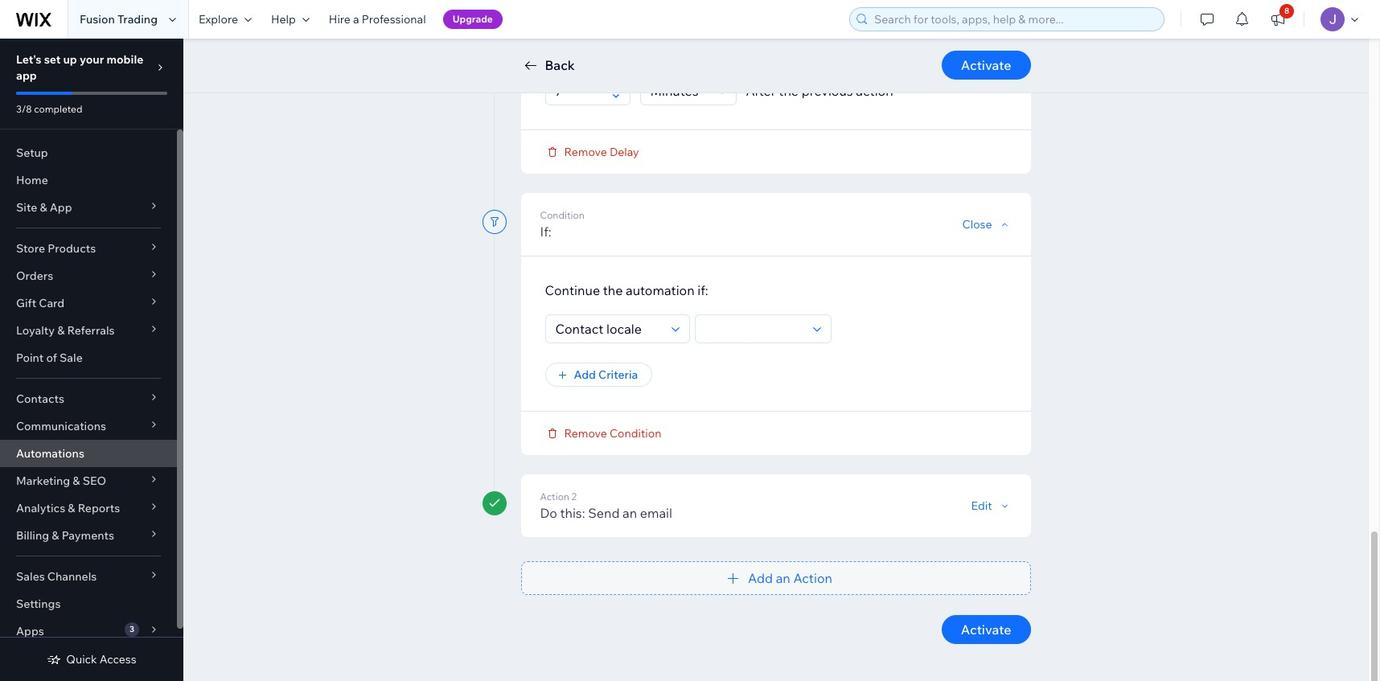 Task type: locate. For each thing, give the bounding box(es) containing it.
add for add criteria
[[574, 367, 596, 382]]

home
[[16, 173, 48, 187]]

store products button
[[0, 235, 177, 262]]

3
[[129, 624, 134, 635]]

to
[[629, 44, 642, 60]]

None field
[[645, 77, 713, 104], [700, 315, 808, 342], [645, 77, 713, 104], [700, 315, 808, 342]]

& left reports at left
[[68, 501, 75, 516]]

edit button
[[971, 498, 1011, 513]]

1 vertical spatial an
[[776, 570, 790, 586]]

2 activate from the top
[[961, 621, 1011, 637]]

None number field
[[550, 77, 607, 104]]

1 activate from the top
[[961, 57, 1011, 73]]

1 horizontal spatial action
[[793, 570, 832, 586]]

action
[[777, 44, 814, 60], [856, 82, 893, 99]]

condition up if:
[[540, 209, 584, 221]]

0 vertical spatial remove
[[564, 144, 607, 159]]

hire a professional
[[329, 12, 426, 27]]

1 vertical spatial action
[[856, 82, 893, 99]]

condition down criteria
[[610, 426, 661, 440]]

1 vertical spatial add
[[748, 570, 773, 586]]

& for marketing
[[73, 474, 80, 488]]

site & app button
[[0, 194, 177, 221]]

edit
[[971, 498, 992, 513]]

perform
[[644, 44, 693, 60]]

2 remove from the top
[[564, 426, 607, 440]]

& inside analytics & reports dropdown button
[[68, 501, 75, 516]]

settings link
[[0, 590, 177, 618]]

sale
[[60, 351, 83, 365]]

1 vertical spatial activate button
[[942, 615, 1031, 644]]

remove for choose
[[564, 144, 607, 159]]

2 horizontal spatial the
[[779, 82, 799, 99]]

following
[[719, 44, 774, 60]]

the right after
[[779, 82, 799, 99]]

action inside button
[[793, 570, 832, 586]]

& for analytics
[[68, 501, 75, 516]]

activate button
[[942, 51, 1031, 80], [942, 615, 1031, 644]]

setup
[[16, 146, 48, 160]]

0 vertical spatial activate button
[[942, 51, 1031, 80]]

the
[[696, 44, 716, 60], [779, 82, 799, 99], [603, 282, 623, 298]]

continue
[[545, 282, 600, 298]]

& inside marketing & seo dropdown button
[[73, 474, 80, 488]]

action inside action 2 do this: send an email
[[540, 490, 569, 502]]

remove condition button
[[545, 426, 661, 440]]

hire a professional link
[[319, 0, 436, 39]]

orders button
[[0, 262, 177, 290]]

1 horizontal spatial add
[[748, 570, 773, 586]]

1 vertical spatial the
[[779, 82, 799, 99]]

of
[[46, 351, 57, 365]]

seo
[[83, 474, 106, 488]]

channels
[[47, 569, 97, 584]]

1 activate button from the top
[[942, 51, 1031, 80]]

& inside loyalty & referrals popup button
[[57, 323, 65, 338]]

add for add an action
[[748, 570, 773, 586]]

loyalty
[[16, 323, 55, 338]]

continue the automation if:
[[545, 282, 708, 298]]

trading
[[117, 12, 158, 27]]

1 horizontal spatial action
[[856, 82, 893, 99]]

add
[[574, 367, 596, 382], [748, 570, 773, 586]]

3/8
[[16, 103, 32, 115]]

& for billing
[[52, 528, 59, 543]]

0 horizontal spatial action
[[540, 490, 569, 502]]

remove
[[564, 144, 607, 159], [564, 426, 607, 440]]

the up select criteria field
[[603, 282, 623, 298]]

0 horizontal spatial add
[[574, 367, 596, 382]]

activate
[[961, 57, 1011, 73], [961, 621, 1011, 637]]

3/8 completed
[[16, 103, 82, 115]]

1 horizontal spatial an
[[776, 570, 790, 586]]

contacts
[[16, 392, 64, 406]]

remove down add criteria button
[[564, 426, 607, 440]]

after the previous action
[[746, 82, 893, 99]]

remove condition
[[564, 426, 661, 440]]

an inside action 2 do this: send an email
[[623, 505, 637, 521]]

0 horizontal spatial an
[[623, 505, 637, 521]]

&
[[40, 200, 47, 215], [57, 323, 65, 338], [73, 474, 80, 488], [68, 501, 75, 516], [52, 528, 59, 543]]

0 horizontal spatial condition
[[540, 209, 584, 221]]

app
[[16, 68, 37, 83]]

0 vertical spatial action
[[777, 44, 814, 60]]

site
[[16, 200, 37, 215]]

activate for first activate button
[[961, 57, 1011, 73]]

& inside site & app popup button
[[40, 200, 47, 215]]

when
[[594, 44, 626, 60]]

& inside billing & payments popup button
[[52, 528, 59, 543]]

if:
[[540, 223, 551, 239]]

add criteria button
[[545, 362, 652, 386]]

& for loyalty
[[57, 323, 65, 338]]

an
[[623, 505, 637, 521], [776, 570, 790, 586]]

2 vertical spatial the
[[603, 282, 623, 298]]

remove left delay
[[564, 144, 607, 159]]

1 remove from the top
[[564, 144, 607, 159]]

condition if:
[[540, 209, 584, 239]]

condition
[[540, 209, 584, 221], [610, 426, 661, 440]]

action up the after the previous action
[[777, 44, 814, 60]]

& right site
[[40, 200, 47, 215]]

& right billing on the left of the page
[[52, 528, 59, 543]]

a
[[353, 12, 359, 27]]

the right the perform
[[696, 44, 716, 60]]

action right previous
[[856, 82, 893, 99]]

& right loyalty
[[57, 323, 65, 338]]

0 vertical spatial the
[[696, 44, 716, 60]]

criteria
[[598, 367, 638, 382]]

upgrade button
[[443, 10, 503, 29]]

apps
[[16, 624, 44, 639]]

1 vertical spatial activate
[[961, 621, 1011, 637]]

automation
[[626, 282, 695, 298]]

setup link
[[0, 139, 177, 166]]

billing & payments
[[16, 528, 114, 543]]

0 vertical spatial add
[[574, 367, 596, 382]]

up
[[63, 52, 77, 67]]

0 vertical spatial activate
[[961, 57, 1011, 73]]

communications
[[16, 419, 106, 433]]

1 vertical spatial remove
[[564, 426, 607, 440]]

marketing & seo
[[16, 474, 106, 488]]

store products
[[16, 241, 96, 256]]

0 horizontal spatial the
[[603, 282, 623, 298]]

marketing & seo button
[[0, 467, 177, 495]]

choose
[[545, 44, 591, 60]]

billing
[[16, 528, 49, 543]]

remove for continue
[[564, 426, 607, 440]]

communications button
[[0, 413, 177, 440]]

1 vertical spatial action
[[793, 570, 832, 586]]

send
[[588, 505, 620, 521]]

back button
[[521, 55, 575, 75]]

1 horizontal spatial condition
[[610, 426, 661, 440]]

& left seo at the left of page
[[73, 474, 80, 488]]

sales
[[16, 569, 45, 584]]

0 vertical spatial action
[[540, 490, 569, 502]]

0 vertical spatial an
[[623, 505, 637, 521]]



Task type: vqa. For each thing, say whether or not it's contained in the screenshot.
PDFs
no



Task type: describe. For each thing, give the bounding box(es) containing it.
point
[[16, 351, 44, 365]]

home link
[[0, 166, 177, 194]]

Select criteria field
[[550, 315, 666, 342]]

billing & payments button
[[0, 522, 177, 549]]

8
[[1284, 6, 1289, 16]]

8 button
[[1260, 0, 1296, 39]]

sales channels button
[[0, 563, 177, 590]]

Search for tools, apps, help & more... field
[[869, 8, 1159, 31]]

let's
[[16, 52, 41, 67]]

& for site
[[40, 200, 47, 215]]

payments
[[62, 528, 114, 543]]

products
[[48, 241, 96, 256]]

email
[[640, 505, 672, 521]]

contacts button
[[0, 385, 177, 413]]

previous
[[802, 82, 853, 99]]

add an action button
[[521, 561, 1031, 595]]

activate for first activate button from the bottom
[[961, 621, 1011, 637]]

gift
[[16, 296, 36, 310]]

explore
[[199, 12, 238, 27]]

if:
[[697, 282, 708, 298]]

sidebar element
[[0, 39, 183, 681]]

quick access button
[[47, 652, 136, 667]]

point of sale link
[[0, 344, 177, 372]]

remove delay button
[[545, 144, 639, 159]]

card
[[39, 296, 64, 310]]

help
[[271, 12, 296, 27]]

action 2 do this: send an email
[[540, 490, 672, 521]]

quick
[[66, 652, 97, 667]]

add criteria
[[574, 367, 638, 382]]

let's set up your mobile app
[[16, 52, 143, 83]]

this:
[[560, 505, 585, 521]]

loyalty & referrals button
[[0, 317, 177, 344]]

your
[[80, 52, 104, 67]]

access
[[100, 652, 136, 667]]

fusion trading
[[80, 12, 158, 27]]

orders
[[16, 269, 53, 283]]

do
[[540, 505, 557, 521]]

2 activate button from the top
[[942, 615, 1031, 644]]

referrals
[[67, 323, 115, 338]]

sales channels
[[16, 569, 97, 584]]

1 horizontal spatial the
[[696, 44, 716, 60]]

back
[[545, 57, 575, 73]]

hire
[[329, 12, 351, 27]]

add an action
[[748, 570, 832, 586]]

upgrade
[[452, 13, 493, 25]]

reports
[[78, 501, 120, 516]]

analytics
[[16, 501, 65, 516]]

analytics & reports
[[16, 501, 120, 516]]

0 vertical spatial condition
[[540, 209, 584, 221]]

site & app
[[16, 200, 72, 215]]

2
[[571, 490, 577, 502]]

1 vertical spatial condition
[[610, 426, 661, 440]]

quick access
[[66, 652, 136, 667]]

mobile
[[106, 52, 143, 67]]

delay
[[610, 144, 639, 159]]

choose when to perform the following action
[[545, 44, 814, 60]]

store
[[16, 241, 45, 256]]

app
[[50, 200, 72, 215]]

loyalty & referrals
[[16, 323, 115, 338]]

help button
[[261, 0, 319, 39]]

set
[[44, 52, 61, 67]]

fusion
[[80, 12, 115, 27]]

after
[[746, 82, 776, 99]]

close
[[962, 217, 992, 231]]

point of sale
[[16, 351, 83, 365]]

automations
[[16, 446, 84, 461]]

the for continue the automation if:
[[603, 282, 623, 298]]

0 horizontal spatial action
[[777, 44, 814, 60]]

professional
[[362, 12, 426, 27]]

an inside button
[[776, 570, 790, 586]]

the for after the previous action
[[779, 82, 799, 99]]

automations link
[[0, 440, 177, 467]]

close button
[[962, 217, 1011, 231]]

gift card button
[[0, 290, 177, 317]]

gift card
[[16, 296, 64, 310]]

marketing
[[16, 474, 70, 488]]

settings
[[16, 597, 61, 611]]



